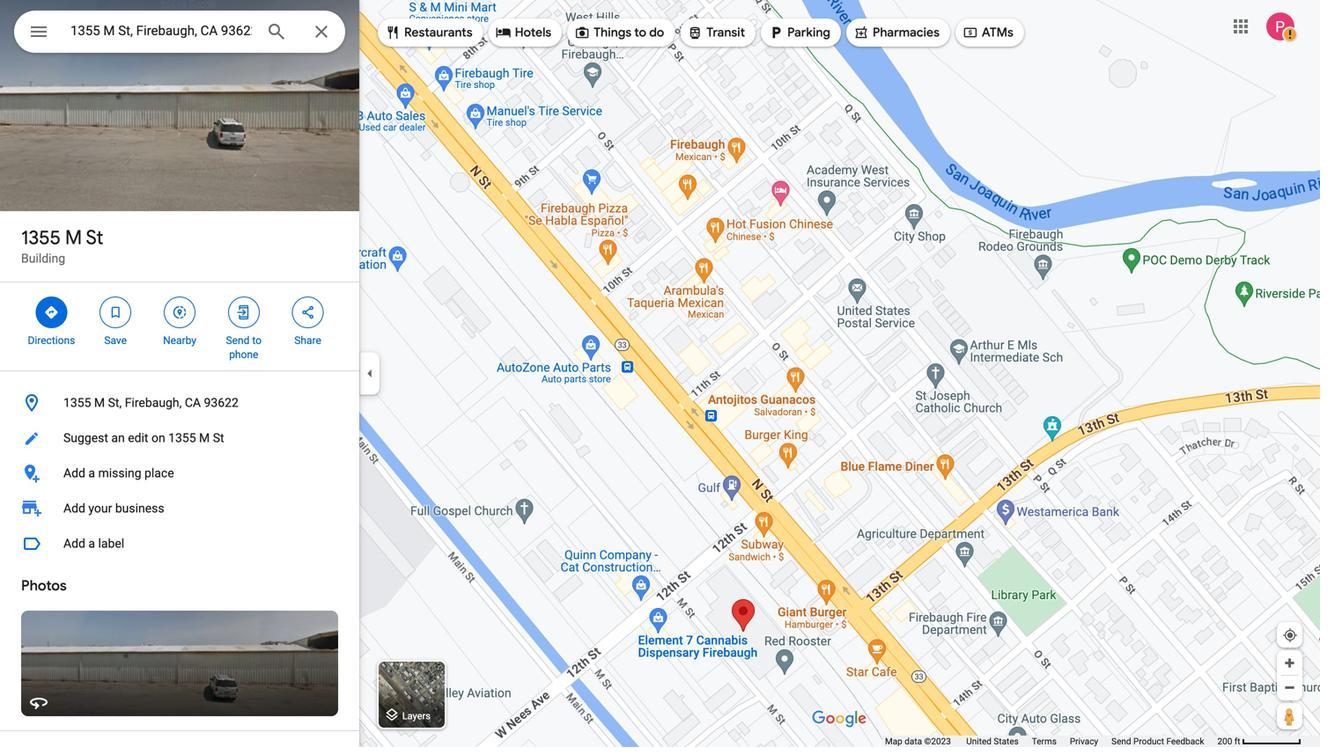 Task type: locate. For each thing, give the bounding box(es) containing it.
restaurants
[[404, 25, 473, 41]]

1355 m st building
[[21, 226, 103, 266]]

firebaugh,
[[125, 396, 182, 411]]

add a missing place button
[[0, 456, 359, 492]]

terms button
[[1032, 737, 1057, 748]]

a for missing
[[88, 467, 95, 481]]

0 vertical spatial m
[[65, 226, 82, 250]]

m
[[65, 226, 82, 250], [94, 396, 105, 411], [199, 431, 210, 446]]

st
[[86, 226, 103, 250], [213, 431, 224, 446]]

1355 right on
[[168, 431, 196, 446]]

2 vertical spatial m
[[199, 431, 210, 446]]

1355 inside button
[[168, 431, 196, 446]]

privacy
[[1070, 737, 1099, 748]]

send up phone
[[226, 335, 250, 347]]

states
[[994, 737, 1019, 748]]

add
[[63, 467, 85, 481], [63, 502, 85, 516], [63, 537, 85, 552]]

transit
[[707, 25, 745, 41]]

0 vertical spatial to
[[635, 25, 647, 41]]

things
[[594, 25, 632, 41]]

m inside 1355 m st building
[[65, 226, 82, 250]]

1355
[[21, 226, 61, 250], [63, 396, 91, 411], [168, 431, 196, 446]]

send
[[226, 335, 250, 347], [1112, 737, 1132, 748]]

m for st,
[[94, 396, 105, 411]]

add for add a label
[[63, 537, 85, 552]]

zoom out image
[[1284, 682, 1297, 695]]

to inside send to phone
[[252, 335, 262, 347]]

footer containing map data ©2023
[[885, 737, 1218, 748]]

2 a from the top
[[88, 537, 95, 552]]


[[236, 303, 252, 322]]

a inside button
[[88, 467, 95, 481]]

do
[[650, 25, 665, 41]]

add left your
[[63, 502, 85, 516]]


[[44, 303, 59, 322]]

1 a from the top
[[88, 467, 95, 481]]

None field
[[70, 20, 252, 41]]


[[300, 303, 316, 322]]

1355 m st main content
[[0, 0, 359, 748]]

google maps element
[[0, 0, 1321, 748]]

1 vertical spatial send
[[1112, 737, 1132, 748]]

add a label
[[63, 537, 124, 552]]

save
[[104, 335, 127, 347]]

0 vertical spatial st
[[86, 226, 103, 250]]

m up building on the top
[[65, 226, 82, 250]]

data
[[905, 737, 922, 748]]


[[575, 23, 590, 42]]

1355 up building on the top
[[21, 226, 61, 250]]

a
[[88, 467, 95, 481], [88, 537, 95, 552]]

zoom in image
[[1284, 657, 1297, 670]]

1 vertical spatial a
[[88, 537, 95, 552]]

1 vertical spatial m
[[94, 396, 105, 411]]

st,
[[108, 396, 122, 411]]

2 vertical spatial 1355
[[168, 431, 196, 446]]

0 vertical spatial 1355
[[21, 226, 61, 250]]

a inside "button"
[[88, 537, 95, 552]]

1355 M St, Firebaugh, CA 93622 field
[[14, 11, 345, 53]]

st inside 1355 m st building
[[86, 226, 103, 250]]

to
[[635, 25, 647, 41], [252, 335, 262, 347]]

1 vertical spatial add
[[63, 502, 85, 516]]

0 horizontal spatial send
[[226, 335, 250, 347]]

0 vertical spatial add
[[63, 467, 85, 481]]

to inside  things to do
[[635, 25, 647, 41]]

add left label
[[63, 537, 85, 552]]

send inside send to phone
[[226, 335, 250, 347]]

add inside "button"
[[63, 537, 85, 552]]


[[496, 23, 512, 42]]

0 vertical spatial a
[[88, 467, 95, 481]]

 atms
[[963, 23, 1014, 42]]

layers
[[402, 711, 431, 722]]

2 horizontal spatial 1355
[[168, 431, 196, 446]]

send inside button
[[1112, 737, 1132, 748]]

to left the do
[[635, 25, 647, 41]]

 pharmacies
[[854, 23, 940, 42]]


[[172, 303, 188, 322]]

nearby
[[163, 335, 196, 347]]

your
[[88, 502, 112, 516]]

1 horizontal spatial to
[[635, 25, 647, 41]]

©2023
[[925, 737, 951, 748]]

show street view coverage image
[[1277, 704, 1303, 730]]

m down ca
[[199, 431, 210, 446]]

2 add from the top
[[63, 502, 85, 516]]

0 horizontal spatial m
[[65, 226, 82, 250]]

0 horizontal spatial 1355
[[21, 226, 61, 250]]


[[108, 303, 124, 322]]

1 add from the top
[[63, 467, 85, 481]]

3 add from the top
[[63, 537, 85, 552]]

200 ft button
[[1218, 737, 1302, 748]]

2 horizontal spatial m
[[199, 431, 210, 446]]

add your business link
[[0, 492, 359, 527]]

ca
[[185, 396, 201, 411]]

1 vertical spatial st
[[213, 431, 224, 446]]

1 vertical spatial 1355
[[63, 396, 91, 411]]

1355 up suggest
[[63, 396, 91, 411]]

add a label button
[[0, 527, 359, 562]]

1 horizontal spatial send
[[1112, 737, 1132, 748]]

a left missing
[[88, 467, 95, 481]]

1355 for st,
[[63, 396, 91, 411]]

map
[[885, 737, 903, 748]]

200 ft
[[1218, 737, 1241, 748]]

0 horizontal spatial st
[[86, 226, 103, 250]]

m inside button
[[199, 431, 210, 446]]

0 vertical spatial send
[[226, 335, 250, 347]]

0 horizontal spatial to
[[252, 335, 262, 347]]

m left st,
[[94, 396, 105, 411]]

1 horizontal spatial m
[[94, 396, 105, 411]]

2 vertical spatial add
[[63, 537, 85, 552]]

1 horizontal spatial 1355
[[63, 396, 91, 411]]

send for send to phone
[[226, 335, 250, 347]]

m inside button
[[94, 396, 105, 411]]

1 vertical spatial to
[[252, 335, 262, 347]]

send left the product
[[1112, 737, 1132, 748]]

1355 inside 1355 m st building
[[21, 226, 61, 250]]

1355 inside button
[[63, 396, 91, 411]]

1 horizontal spatial st
[[213, 431, 224, 446]]


[[687, 23, 703, 42]]

none field inside the 1355 m st, firebaugh, ca 93622 field
[[70, 20, 252, 41]]

200
[[1218, 737, 1233, 748]]

a left label
[[88, 537, 95, 552]]

footer
[[885, 737, 1218, 748]]

to up phone
[[252, 335, 262, 347]]

add inside button
[[63, 467, 85, 481]]


[[28, 19, 49, 44]]

add down suggest
[[63, 467, 85, 481]]



Task type: describe. For each thing, give the bounding box(es) containing it.
 hotels
[[496, 23, 552, 42]]

label
[[98, 537, 124, 552]]

united states button
[[967, 737, 1019, 748]]

an
[[111, 431, 125, 446]]

place
[[145, 467, 174, 481]]

 search field
[[14, 11, 345, 56]]

feedback
[[1167, 737, 1205, 748]]

st inside button
[[213, 431, 224, 446]]

footer inside google maps 'element'
[[885, 737, 1218, 748]]

 things to do
[[575, 23, 665, 42]]

ft
[[1235, 737, 1241, 748]]

 parking
[[768, 23, 831, 42]]

suggest
[[63, 431, 108, 446]]

collapse side panel image
[[360, 364, 380, 384]]

united
[[967, 737, 992, 748]]

missing
[[98, 467, 141, 481]]

send for send product feedback
[[1112, 737, 1132, 748]]

add a missing place
[[63, 467, 174, 481]]

 button
[[14, 11, 63, 56]]

a for label
[[88, 537, 95, 552]]

1355 m st, firebaugh, ca 93622
[[63, 396, 239, 411]]

1355 m st, firebaugh, ca 93622 button
[[0, 386, 359, 421]]

 restaurants
[[385, 23, 473, 42]]

parking
[[788, 25, 831, 41]]

actions for 1355 m st region
[[0, 283, 359, 371]]


[[854, 23, 870, 42]]

product
[[1134, 737, 1165, 748]]

directions
[[28, 335, 75, 347]]

add your business
[[63, 502, 164, 516]]

 transit
[[687, 23, 745, 42]]

add for add a missing place
[[63, 467, 85, 481]]

share
[[295, 335, 321, 347]]

photos
[[21, 578, 67, 596]]

show your location image
[[1283, 628, 1299, 644]]

suggest an edit on 1355 m st
[[63, 431, 224, 446]]

building
[[21, 252, 65, 266]]


[[963, 23, 979, 42]]


[[768, 23, 784, 42]]

1355 for st
[[21, 226, 61, 250]]

93622
[[204, 396, 239, 411]]

send product feedback
[[1112, 737, 1205, 748]]

send product feedback button
[[1112, 737, 1205, 748]]

suggest an edit on 1355 m st button
[[0, 421, 359, 456]]

atms
[[982, 25, 1014, 41]]

m for st
[[65, 226, 82, 250]]

pharmacies
[[873, 25, 940, 41]]

privacy button
[[1070, 737, 1099, 748]]

on
[[152, 431, 165, 446]]

edit
[[128, 431, 148, 446]]

add for add your business
[[63, 502, 85, 516]]


[[385, 23, 401, 42]]

business
[[115, 502, 164, 516]]

map data ©2023
[[885, 737, 954, 748]]

united states
[[967, 737, 1019, 748]]

terms
[[1032, 737, 1057, 748]]

hotels
[[515, 25, 552, 41]]

phone
[[229, 349, 258, 361]]

send to phone
[[226, 335, 262, 361]]



Task type: vqa. For each thing, say whether or not it's contained in the screenshot.
· $$
no



